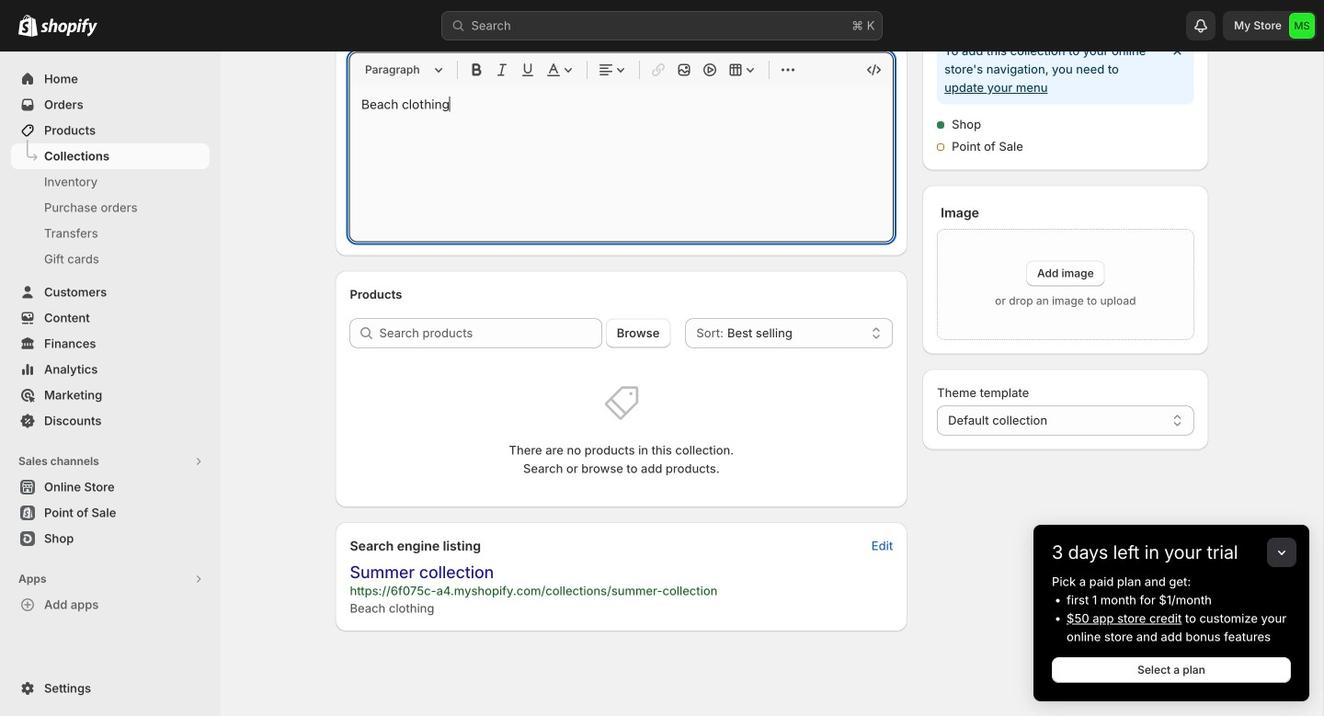 Task type: vqa. For each thing, say whether or not it's contained in the screenshot.
Shopify image
yes



Task type: locate. For each thing, give the bounding box(es) containing it.
1 horizontal spatial shopify image
[[40, 18, 98, 37]]

no products image
[[603, 385, 640, 422]]

0 horizontal spatial shopify image
[[18, 14, 38, 37]]

status
[[938, 35, 1195, 104]]

shopify image
[[18, 14, 38, 37], [40, 18, 98, 37]]



Task type: describe. For each thing, give the bounding box(es) containing it.
Search products text field
[[380, 319, 602, 348]]

my store image
[[1290, 13, 1316, 39]]



